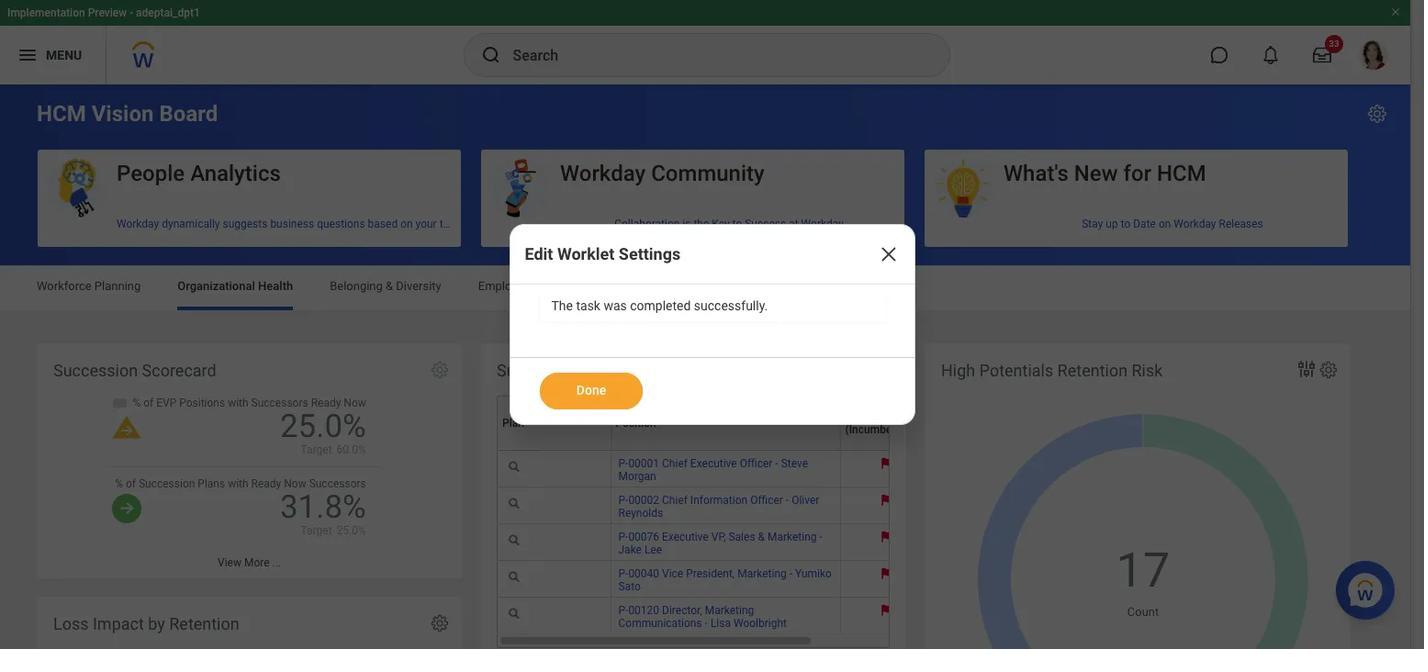 Task type: vqa. For each thing, say whether or not it's contained in the screenshot.
user icon
no



Task type: describe. For each thing, give the bounding box(es) containing it.
by
[[148, 614, 165, 634]]

analytics
[[190, 161, 281, 186]]

1 vertical spatial successors
[[309, 478, 366, 491]]

high potentials retention risk element
[[925, 344, 1351, 649]]

information
[[691, 494, 748, 507]]

stay up to date on workday releases
[[1082, 217, 1264, 230]]

the
[[694, 217, 709, 230]]

% of evp positions with successors ready now
[[133, 397, 366, 410]]

evp
[[156, 397, 177, 410]]

questions
[[317, 217, 365, 230]]

potentials
[[980, 361, 1054, 380]]

executive summary
[[628, 279, 732, 293]]

p- for 00040
[[619, 568, 629, 581]]

steve
[[781, 458, 808, 470]]

the task was completed successfully.
[[552, 299, 768, 313]]

planning
[[94, 279, 141, 293]]

president,
[[686, 568, 735, 581]]

p- for 00120
[[619, 604, 629, 617]]

marketing inside p-00120 director, marketing communications - lisa woolbright
[[705, 604, 754, 617]]

succession up neutral good icon
[[139, 478, 195, 491]]

edit
[[525, 245, 553, 264]]

reynolds
[[619, 507, 663, 520]]

implementation preview -   adeptai_dpt1 banner
[[0, 0, 1411, 85]]

succession for succession plans at risk
[[497, 361, 582, 380]]

yumiko
[[795, 568, 832, 581]]

adeptai_dpt1
[[136, 6, 200, 19]]

sato
[[619, 581, 641, 593]]

- for p-00002 chief information officer - oliver reynolds
[[786, 494, 789, 507]]

workday right success at the right
[[801, 217, 844, 230]]

suggests
[[223, 217, 268, 230]]

p-00002 chief information officer - oliver reynolds link
[[619, 491, 820, 520]]

stay
[[1082, 217, 1103, 230]]

collaboration is the key to success at workday
[[615, 217, 844, 230]]

0 vertical spatial successors
[[251, 397, 308, 410]]

0 vertical spatial 25.0%
[[280, 408, 366, 446]]

chief for executive
[[662, 458, 688, 470]]

settings
[[619, 245, 681, 264]]

lisa
[[711, 617, 731, 630]]

collaboration
[[615, 217, 680, 230]]

loss impact by retention
[[53, 614, 239, 634]]

risk for high potentials retention risk
[[1132, 361, 1163, 380]]

1 on from the left
[[401, 217, 413, 230]]

sales
[[729, 531, 756, 544]]

00040
[[629, 568, 660, 581]]

31.8%
[[280, 489, 366, 527]]

edit worklet settings dialog
[[509, 224, 915, 425]]

plan
[[502, 417, 524, 430]]

flight risk (incumbent) button
[[845, 411, 926, 436]]

lee
[[645, 544, 662, 557]]

p- for 00002
[[619, 494, 629, 507]]

health
[[258, 279, 293, 293]]

view more ... link
[[37, 548, 462, 578]]

with for successors
[[228, 397, 249, 410]]

jake
[[619, 544, 642, 557]]

oliver
[[792, 494, 820, 507]]

tenant
[[440, 217, 471, 230]]

0 vertical spatial hcm
[[37, 101, 86, 127]]

- inside p-00076 executive vp, sales & marketing - jake lee
[[820, 531, 823, 544]]

communications
[[619, 617, 702, 630]]

marketing inside p-00076 executive vp, sales & marketing - jake lee
[[768, 531, 817, 544]]

00076
[[629, 531, 660, 544]]

was
[[604, 299, 627, 313]]

is
[[683, 217, 691, 230]]

close environment banner image
[[1391, 6, 1402, 17]]

1 horizontal spatial ready
[[311, 397, 341, 410]]

- inside implementation preview -   adeptai_dpt1 banner
[[130, 6, 133, 19]]

of for evp
[[144, 397, 154, 410]]

0 horizontal spatial &
[[386, 279, 393, 293]]

vision
[[92, 101, 154, 127]]

0 horizontal spatial retention
[[169, 614, 239, 634]]

employee
[[478, 279, 530, 293]]

chief for information
[[662, 494, 688, 507]]

p-00040 vice president, marketing - yumiko sato
[[619, 568, 832, 593]]

successfully.
[[694, 299, 768, 313]]

view
[[218, 557, 242, 570]]

workforce
[[37, 279, 92, 293]]

00001
[[629, 458, 660, 470]]

task
[[576, 299, 601, 313]]

morgan
[[619, 470, 656, 483]]

...
[[272, 557, 281, 570]]

the
[[552, 299, 573, 313]]

workforce planning
[[37, 279, 141, 293]]

of for succession
[[126, 478, 136, 491]]

succession scorecard element
[[37, 344, 462, 578]]

17 button
[[1117, 539, 1173, 603]]

organizational
[[177, 279, 255, 293]]

p-00120 director, marketing communications - lisa woolbright link
[[619, 601, 787, 630]]

2 on from the left
[[1159, 217, 1171, 230]]

business
[[270, 217, 314, 230]]

% for % of succession plans with ready now successors
[[115, 478, 123, 491]]

25.0% target 60.0%
[[280, 408, 366, 457]]

neutral warning image
[[112, 417, 142, 439]]

people analytics
[[117, 161, 281, 186]]

plans inside succession scorecard element
[[198, 478, 225, 491]]

more
[[244, 557, 270, 570]]

p- for 00001
[[619, 458, 629, 470]]

key
[[712, 217, 730, 230]]

31.8% target 25.0%
[[280, 489, 366, 538]]

risk for succession plans at risk
[[649, 361, 680, 380]]

x image
[[878, 244, 900, 266]]

done button
[[540, 373, 642, 409]]

workday left releases
[[1174, 217, 1217, 230]]

loss
[[53, 614, 89, 634]]

up
[[1106, 217, 1118, 230]]

belonging
[[330, 279, 383, 293]]

00120
[[629, 604, 660, 617]]

high potentials retention risk
[[941, 361, 1163, 380]]

plan button
[[502, 396, 618, 450]]

p-00120 director, marketing communications - lisa woolbright
[[619, 604, 787, 630]]

& inside p-00076 executive vp, sales & marketing - jake lee
[[758, 531, 765, 544]]



Task type: locate. For each thing, give the bounding box(es) containing it.
2 to from the left
[[1121, 217, 1131, 230]]

new
[[1074, 161, 1118, 186]]

1 vertical spatial %
[[115, 478, 123, 491]]

0 vertical spatial %
[[133, 397, 141, 410]]

officer inside the p-00001 chief executive officer - steve morgan
[[740, 458, 773, 470]]

p- down the reynolds
[[619, 531, 629, 544]]

retention right 'by'
[[169, 614, 239, 634]]

summary
[[682, 279, 732, 293]]

officer left the oliver on the right
[[751, 494, 783, 507]]

impact
[[93, 614, 144, 634]]

with
[[228, 397, 249, 410], [228, 478, 249, 491]]

worklet
[[557, 245, 615, 264]]

1 with from the top
[[228, 397, 249, 410]]

2 horizontal spatial risk
[[1132, 361, 1163, 380]]

1 horizontal spatial %
[[133, 397, 141, 410]]

ready up 60.0%
[[311, 397, 341, 410]]

notifications large image
[[1262, 46, 1280, 64]]

succession plans at risk
[[497, 361, 680, 380]]

p- up 00002
[[619, 458, 629, 470]]

now
[[344, 397, 366, 410], [284, 478, 306, 491]]

p- down morgan
[[619, 494, 629, 507]]

success
[[745, 217, 786, 230]]

p-00076 executive vp, sales & marketing - jake lee
[[619, 531, 823, 557]]

- up yumiko
[[820, 531, 823, 544]]

executive up the task was completed successfully.
[[628, 279, 679, 293]]

0 vertical spatial retention
[[1058, 361, 1128, 380]]

2 vertical spatial executive
[[662, 531, 709, 544]]

hcm right the for
[[1157, 161, 1207, 186]]

tab list inside 17 main content
[[18, 266, 1392, 310]]

- right preview
[[130, 6, 133, 19]]

workday dynamically suggests business questions based on your tenant link
[[38, 210, 471, 238]]

1 vertical spatial marketing
[[738, 568, 787, 581]]

1 vertical spatial retention
[[169, 614, 239, 634]]

p- down 'sato'
[[619, 604, 629, 617]]

25.0% down 60.0%
[[337, 525, 366, 538]]

% of succession plans with ready now successors
[[115, 478, 366, 491]]

1 vertical spatial chief
[[662, 494, 688, 507]]

your
[[416, 217, 437, 230]]

p- inside p-00040 vice president, marketing - yumiko sato
[[619, 568, 629, 581]]

1 vertical spatial &
[[758, 531, 765, 544]]

retention right potentials
[[1058, 361, 1128, 380]]

at up position
[[631, 361, 645, 380]]

% for % of evp positions with successors ready now
[[133, 397, 141, 410]]

what's new for hcm button
[[925, 150, 1348, 219]]

count
[[1128, 605, 1159, 619]]

now down 25.0% target 60.0%
[[284, 478, 306, 491]]

profile logan mcneil element
[[1348, 35, 1400, 75]]

& right sales
[[758, 531, 765, 544]]

17 main content
[[0, 85, 1411, 649]]

implementation
[[7, 6, 85, 19]]

hcm
[[37, 101, 86, 127], [1157, 161, 1207, 186]]

implementation preview -   adeptai_dpt1
[[7, 6, 200, 19]]

- left steve
[[776, 458, 779, 470]]

1 vertical spatial plans
[[198, 478, 225, 491]]

1 to from the left
[[733, 217, 742, 230]]

chief inside the p-00001 chief executive officer - steve morgan
[[662, 458, 688, 470]]

target for 25.0%
[[301, 444, 332, 457]]

1 vertical spatial now
[[284, 478, 306, 491]]

1 horizontal spatial plans
[[586, 361, 627, 380]]

employee experience
[[478, 279, 591, 293]]

1 vertical spatial executive
[[691, 458, 737, 470]]

- for p-00120 director, marketing communications - lisa woolbright
[[705, 617, 708, 630]]

1 vertical spatial target
[[301, 525, 332, 538]]

- inside the p-00002 chief information officer - oliver reynolds
[[786, 494, 789, 507]]

at
[[789, 217, 799, 230], [631, 361, 645, 380]]

- left the lisa
[[705, 617, 708, 630]]

p- inside the p-00001 chief executive officer - steve morgan
[[619, 458, 629, 470]]

0 horizontal spatial plans
[[198, 478, 225, 491]]

configure this page image
[[1367, 103, 1389, 125]]

board
[[159, 101, 218, 127]]

succession for succession scorecard
[[53, 361, 138, 380]]

experience
[[533, 279, 591, 293]]

at right success at the right
[[789, 217, 799, 230]]

inbox large image
[[1313, 46, 1332, 64]]

woolbright
[[734, 617, 787, 630]]

positions
[[179, 397, 225, 410]]

of
[[144, 397, 154, 410], [126, 478, 136, 491]]

director,
[[662, 604, 702, 617]]

high
[[941, 361, 976, 380]]

risk inside 'flight risk (incumbent)'
[[876, 411, 897, 424]]

officer left steve
[[740, 458, 773, 470]]

completed
[[630, 299, 691, 313]]

plans up view
[[198, 478, 225, 491]]

workday inside button
[[560, 161, 646, 186]]

1 p- from the top
[[619, 458, 629, 470]]

- inside p-00120 director, marketing communications - lisa woolbright
[[705, 617, 708, 630]]

scorecard
[[142, 361, 216, 380]]

2 target from the top
[[301, 525, 332, 538]]

p- down jake
[[619, 568, 629, 581]]

- left the oliver on the right
[[786, 494, 789, 507]]

1 vertical spatial at
[[631, 361, 645, 380]]

workday up collaboration
[[560, 161, 646, 186]]

0 horizontal spatial at
[[631, 361, 645, 380]]

people analytics button
[[38, 150, 461, 219]]

successors right positions
[[251, 397, 308, 410]]

17
[[1117, 543, 1170, 599]]

to right key
[[733, 217, 742, 230]]

1 horizontal spatial at
[[789, 217, 799, 230]]

0 vertical spatial officer
[[740, 458, 773, 470]]

chief
[[662, 458, 688, 470], [662, 494, 688, 507]]

view more ...
[[218, 557, 281, 570]]

successors
[[251, 397, 308, 410], [309, 478, 366, 491]]

- for p-00040 vice president, marketing - yumiko sato
[[790, 568, 793, 581]]

2 chief from the top
[[662, 494, 688, 507]]

ready
[[311, 397, 341, 410], [251, 478, 281, 491]]

%
[[133, 397, 141, 410], [115, 478, 123, 491]]

0 horizontal spatial ready
[[251, 478, 281, 491]]

1 horizontal spatial successors
[[309, 478, 366, 491]]

target inside 25.0% target 60.0%
[[301, 444, 332, 457]]

officer for information
[[751, 494, 783, 507]]

tab list
[[18, 266, 1392, 310]]

vice
[[662, 568, 684, 581]]

date
[[1134, 217, 1156, 230]]

chief inside the p-00002 chief information officer - oliver reynolds
[[662, 494, 688, 507]]

vp,
[[712, 531, 726, 544]]

0 vertical spatial of
[[144, 397, 154, 410]]

p- inside p-00076 executive vp, sales & marketing - jake lee
[[619, 531, 629, 544]]

organizational health
[[177, 279, 293, 293]]

to
[[733, 217, 742, 230], [1121, 217, 1131, 230]]

- for p-00001 chief executive officer - steve morgan
[[776, 458, 779, 470]]

executive left vp,
[[662, 531, 709, 544]]

2 with from the top
[[228, 478, 249, 491]]

successors down 60.0%
[[309, 478, 366, 491]]

00002
[[629, 494, 660, 507]]

preview
[[88, 6, 127, 19]]

0 horizontal spatial %
[[115, 478, 123, 491]]

plans
[[586, 361, 627, 380], [198, 478, 225, 491]]

on
[[401, 217, 413, 230], [1159, 217, 1171, 230]]

1 horizontal spatial to
[[1121, 217, 1131, 230]]

25.0% inside 31.8% target 25.0%
[[337, 525, 366, 538]]

- inside p-00040 vice president, marketing - yumiko sato
[[790, 568, 793, 581]]

succession plans at risk element
[[480, 344, 982, 649]]

executive inside the p-00001 chief executive officer - steve morgan
[[691, 458, 737, 470]]

1 horizontal spatial risk
[[876, 411, 897, 424]]

0 vertical spatial plans
[[586, 361, 627, 380]]

25.0%
[[280, 408, 366, 446], [337, 525, 366, 538]]

0 horizontal spatial successors
[[251, 397, 308, 410]]

p- inside p-00120 director, marketing communications - lisa woolbright
[[619, 604, 629, 617]]

1 vertical spatial officer
[[751, 494, 783, 507]]

marketing down p-00040 vice president, marketing - yumiko sato
[[705, 604, 754, 617]]

p-00001 chief executive officer - steve morgan
[[619, 458, 808, 483]]

belonging & diversity
[[330, 279, 442, 293]]

marketing down the oliver on the right
[[768, 531, 817, 544]]

hcm left vision
[[37, 101, 86, 127]]

with up view more ... link
[[228, 478, 249, 491]]

on right date
[[1159, 217, 1171, 230]]

& left the diversity at the left top of the page
[[386, 279, 393, 293]]

target up view more ... link
[[301, 525, 332, 538]]

0 vertical spatial ready
[[311, 397, 341, 410]]

p- for 00076
[[619, 531, 629, 544]]

of left evp
[[144, 397, 154, 410]]

- inside the p-00001 chief executive officer - steve morgan
[[776, 458, 779, 470]]

officer inside the p-00002 chief information officer - oliver reynolds
[[751, 494, 783, 507]]

0 horizontal spatial on
[[401, 217, 413, 230]]

p- inside the p-00002 chief information officer - oliver reynolds
[[619, 494, 629, 507]]

officer for executive
[[740, 458, 773, 470]]

with right positions
[[228, 397, 249, 410]]

hcm vision board
[[37, 101, 218, 127]]

5 p- from the top
[[619, 604, 629, 617]]

succession scorecard
[[53, 361, 216, 380]]

p-00076 executive vp, sales & marketing - jake lee link
[[619, 527, 823, 557]]

0 vertical spatial chief
[[662, 458, 688, 470]]

of up neutral good icon
[[126, 478, 136, 491]]

1 horizontal spatial retention
[[1058, 361, 1128, 380]]

for
[[1124, 161, 1152, 186]]

0 vertical spatial &
[[386, 279, 393, 293]]

chief right 00001
[[662, 458, 688, 470]]

based
[[368, 217, 398, 230]]

25.0% up 31.8%
[[280, 408, 366, 446]]

&
[[386, 279, 393, 293], [758, 531, 765, 544]]

0 vertical spatial marketing
[[768, 531, 817, 544]]

executive inside p-00076 executive vp, sales & marketing - jake lee
[[662, 531, 709, 544]]

1 vertical spatial hcm
[[1157, 161, 1207, 186]]

stay up to date on workday releases link
[[925, 210, 1348, 238]]

2 vertical spatial marketing
[[705, 604, 754, 617]]

search image
[[480, 44, 502, 66]]

people
[[117, 161, 185, 186]]

3 p- from the top
[[619, 531, 629, 544]]

workday dynamically suggests business questions based on your tenant
[[117, 217, 471, 230]]

executive up information
[[691, 458, 737, 470]]

position button
[[616, 396, 847, 450]]

0 vertical spatial target
[[301, 444, 332, 457]]

0 horizontal spatial to
[[733, 217, 742, 230]]

p-00001 chief executive officer - steve morgan link
[[619, 454, 808, 483]]

on left your
[[401, 217, 413, 230]]

position
[[616, 417, 656, 430]]

0 vertical spatial now
[[344, 397, 366, 410]]

0 vertical spatial executive
[[628, 279, 679, 293]]

1 horizontal spatial &
[[758, 531, 765, 544]]

0 horizontal spatial of
[[126, 478, 136, 491]]

target for 31.8%
[[301, 525, 332, 538]]

1 vertical spatial of
[[126, 478, 136, 491]]

0 vertical spatial at
[[789, 217, 799, 230]]

1 horizontal spatial on
[[1159, 217, 1171, 230]]

tab list containing workforce planning
[[18, 266, 1392, 310]]

succession up done
[[497, 361, 582, 380]]

4 p- from the top
[[619, 568, 629, 581]]

target left 60.0%
[[301, 444, 332, 457]]

ready down 25.0% target 60.0%
[[251, 478, 281, 491]]

dynamically
[[162, 217, 220, 230]]

edit worklet settings
[[525, 245, 681, 264]]

plans up done
[[586, 361, 627, 380]]

to right up
[[1121, 217, 1131, 230]]

1 chief from the top
[[662, 458, 688, 470]]

neutral good image
[[112, 494, 142, 524]]

0 vertical spatial with
[[228, 397, 249, 410]]

succession up the neutral warning icon
[[53, 361, 138, 380]]

now up 60.0%
[[344, 397, 366, 410]]

1 target from the top
[[301, 444, 332, 457]]

with for ready
[[228, 478, 249, 491]]

60.0%
[[337, 444, 366, 457]]

target inside 31.8% target 25.0%
[[301, 525, 332, 538]]

1 vertical spatial with
[[228, 478, 249, 491]]

% up neutral good icon
[[115, 478, 123, 491]]

% up the neutral warning icon
[[133, 397, 141, 410]]

1 horizontal spatial of
[[144, 397, 154, 410]]

marketing down sales
[[738, 568, 787, 581]]

workday down people
[[117, 217, 159, 230]]

releases
[[1219, 217, 1264, 230]]

done
[[576, 383, 606, 398]]

- left yumiko
[[790, 568, 793, 581]]

1 horizontal spatial hcm
[[1157, 161, 1207, 186]]

1 vertical spatial ready
[[251, 478, 281, 491]]

hcm inside button
[[1157, 161, 1207, 186]]

p-00002 chief information officer - oliver reynolds
[[619, 494, 820, 520]]

2 p- from the top
[[619, 494, 629, 507]]

1 vertical spatial 25.0%
[[337, 525, 366, 538]]

chief right 00002
[[662, 494, 688, 507]]

0 horizontal spatial hcm
[[37, 101, 86, 127]]

marketing inside p-00040 vice president, marketing - yumiko sato
[[738, 568, 787, 581]]

0 horizontal spatial now
[[284, 478, 306, 491]]

0 horizontal spatial risk
[[649, 361, 680, 380]]

1 horizontal spatial now
[[344, 397, 366, 410]]



